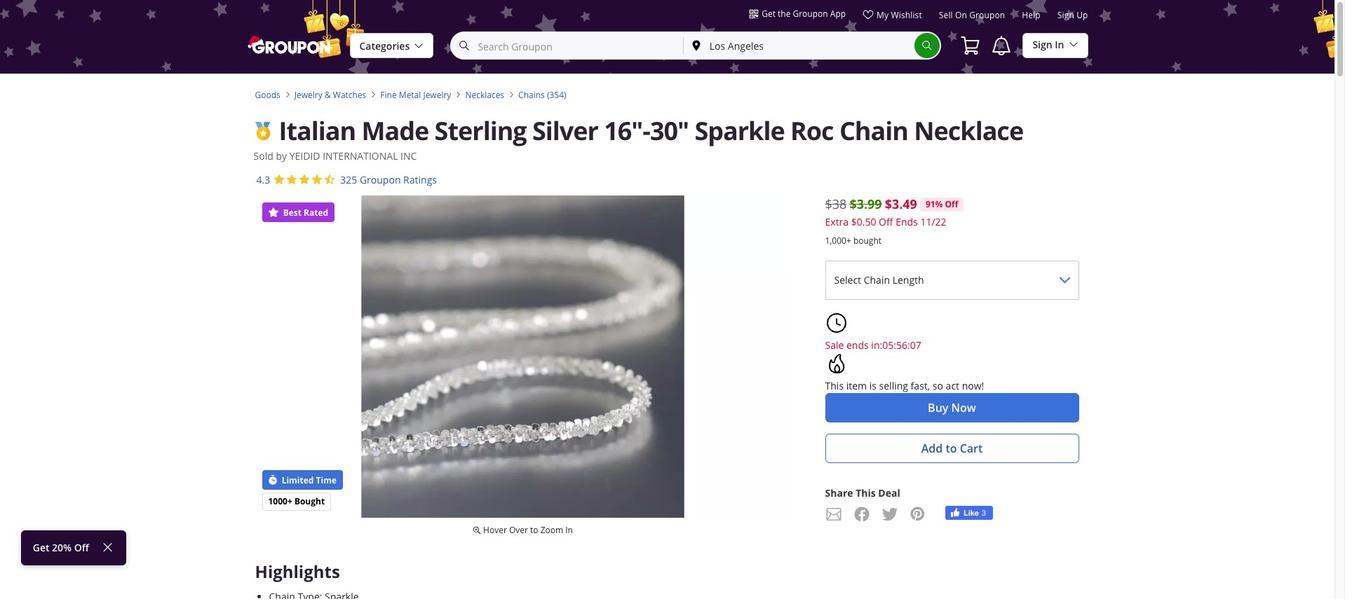 Task type: locate. For each thing, give the bounding box(es) containing it.
in right zoom
[[565, 525, 573, 536]]

damage
[[877, 312, 916, 325]]

0 vertical spatial in
[[1055, 38, 1064, 51]]

roc
[[790, 114, 834, 148]]

off left ends
[[879, 215, 893, 228]]

highlights
[[255, 560, 340, 584]]

in
[[1055, 38, 1064, 51], [565, 525, 573, 536]]

get left the
[[762, 8, 776, 19]]

0 horizontal spatial groupon
[[360, 173, 401, 186]]

2 jewelry from the left
[[423, 89, 451, 100]]

groupon right 'on'
[[969, 9, 1005, 20]]

1 horizontal spatial to
[[946, 441, 957, 456]]

chain
[[839, 114, 908, 148]]

Search Groupon search field
[[450, 32, 941, 60], [452, 33, 683, 58]]

search element
[[915, 33, 940, 58]]

sterling
[[435, 114, 526, 148]]

sign down help link
[[1033, 38, 1052, 51]]

international
[[323, 149, 398, 163]]

sell on groupon link
[[939, 9, 1005, 26]]

groupon down international
[[360, 173, 401, 186]]

1 vertical spatial get
[[33, 541, 49, 555]]

1 horizontal spatial off
[[879, 215, 893, 228]]

get inside get the groupon app button
[[762, 8, 776, 19]]

sign for sign up
[[1057, 9, 1074, 20]]

chains (354) link
[[518, 88, 566, 101]]

bought
[[853, 235, 882, 246]]

0 horizontal spatial to
[[530, 525, 538, 536]]

1 horizontal spatial in
[[1055, 38, 1064, 51]]

get left 20%
[[33, 541, 49, 555]]

buy now button
[[825, 393, 1079, 423]]

jewelry
[[294, 89, 322, 100], [423, 89, 451, 100]]

1000+ bought
[[268, 496, 325, 508]]

groupon for the
[[793, 8, 828, 19]]

necklaces
[[465, 89, 504, 100]]

get
[[762, 8, 776, 19], [33, 541, 49, 555]]

yeidid
[[289, 149, 320, 163]]

0 vertical spatial to
[[946, 441, 957, 456]]

ratings
[[403, 173, 437, 186]]

to right over
[[530, 525, 538, 536]]

sold by yeidid international inc
[[254, 149, 417, 163]]

buy
[[928, 400, 948, 416]]

limited
[[282, 475, 314, 487]]

0 horizontal spatial sign
[[1033, 38, 1052, 51]]

off
[[945, 198, 958, 210], [879, 215, 893, 228], [74, 541, 89, 555]]

groupon
[[793, 8, 828, 19], [969, 9, 1005, 20], [360, 173, 401, 186]]

groupon image
[[247, 35, 333, 54]]

limited time
[[279, 475, 337, 487]]

this left item
[[825, 379, 844, 393]]

jewelry left &
[[294, 89, 322, 100]]

0 horizontal spatial this
[[825, 379, 844, 393]]

jewelry right metal on the left
[[423, 89, 451, 100]]

4.3
[[256, 173, 270, 186]]

$38 $3.99
[[825, 196, 882, 213]]

1,000+ bought
[[825, 235, 882, 246]]

act
[[946, 379, 959, 393]]

extra
[[825, 215, 849, 228]]

groupon inside button
[[793, 8, 828, 19]]

fine metal jewelry link
[[380, 88, 451, 101]]

1 horizontal spatial get
[[762, 8, 776, 19]]

0 vertical spatial get
[[762, 8, 776, 19]]

0 horizontal spatial in
[[565, 525, 573, 536]]

the
[[778, 8, 791, 19]]

up
[[1077, 9, 1088, 20]]

italian
[[279, 114, 356, 148]]

1 vertical spatial sign
[[1033, 38, 1052, 51]]

1 horizontal spatial jewelry
[[423, 89, 451, 100]]

Los Angeles search field
[[684, 33, 915, 58]]

$3.99
[[850, 196, 882, 213]]

metal
[[399, 89, 421, 100]]

add to cart
[[921, 441, 983, 456]]

sign inside sign in button
[[1033, 38, 1052, 51]]

1000+
[[268, 496, 292, 508]]

made
[[362, 114, 429, 148]]

ends
[[846, 339, 869, 352]]

this
[[825, 379, 844, 393], [856, 487, 876, 500]]

cart
[[960, 441, 983, 456]]

0 horizontal spatial off
[[74, 541, 89, 555]]

16"-
[[604, 114, 650, 148]]

sell on groupon
[[939, 9, 1005, 20]]

(354)
[[547, 89, 566, 100]]

inc
[[400, 149, 417, 163]]

hover over to zoom in
[[483, 525, 573, 536]]

2 vertical spatial off
[[74, 541, 89, 555]]

is
[[869, 379, 877, 393]]

sign in
[[1033, 38, 1064, 51]]

groupon right the
[[793, 8, 828, 19]]

my wishlist link
[[863, 9, 922, 26]]

in:
[[871, 339, 882, 352]]

0 vertical spatial off
[[945, 198, 958, 210]]

1 horizontal spatial groupon
[[793, 8, 828, 19]]

30"
[[650, 114, 689, 148]]

to inside "button"
[[946, 441, 957, 456]]

share with twitter. image
[[881, 506, 898, 523]]

to right add
[[946, 441, 957, 456]]

sign left up
[[1057, 9, 1074, 20]]

off right 91%
[[945, 198, 958, 210]]

0 horizontal spatial jewelry
[[294, 89, 322, 100]]

goods link
[[255, 88, 280, 101]]

1 vertical spatial to
[[530, 525, 538, 536]]

help link
[[1022, 9, 1041, 26]]

$0.50
[[851, 215, 876, 228]]

sparkle
[[695, 114, 785, 148]]

1 horizontal spatial this
[[856, 487, 876, 500]]

$38
[[825, 196, 847, 212]]

1 vertical spatial off
[[879, 215, 893, 228]]

to
[[946, 441, 957, 456], [530, 525, 538, 536]]

0 vertical spatial sign
[[1057, 9, 1074, 20]]

in down sign up link
[[1055, 38, 1064, 51]]

this up the share with facebook. icon
[[856, 487, 876, 500]]

add
[[921, 441, 943, 456]]

2 horizontal spatial groupon
[[969, 9, 1005, 20]]

1 horizontal spatial sign
[[1057, 9, 1074, 20]]

325 groupon ratings
[[340, 173, 437, 186]]

off right 20%
[[74, 541, 89, 555]]

sale
[[825, 339, 844, 352]]

time
[[316, 475, 337, 487]]

share this deal
[[825, 487, 900, 500]]

sign inside sign up link
[[1057, 9, 1074, 20]]

0 horizontal spatial get
[[33, 541, 49, 555]]



Task type: describe. For each thing, give the bounding box(es) containing it.
my wishlist
[[877, 9, 922, 20]]

deal
[[878, 487, 900, 500]]

$3.49
[[885, 196, 917, 213]]

extra $0.50 off ends 11/22
[[825, 215, 946, 228]]

sale ends in: 05:56:07
[[825, 339, 921, 352]]

get the groupon app button
[[749, 7, 846, 20]]

91% off
[[926, 198, 958, 210]]

categories
[[359, 39, 410, 53]]

by
[[276, 149, 287, 163]]

get 20% off
[[33, 541, 89, 555]]

buy now
[[928, 400, 976, 416]]

share
[[825, 487, 853, 500]]

on
[[955, 9, 967, 20]]

so
[[933, 379, 943, 393]]

accidental damage protection
[[825, 312, 968, 325]]

fast,
[[911, 379, 930, 393]]

chains
[[518, 89, 545, 100]]

sign up
[[1057, 9, 1088, 20]]

1,000+
[[825, 235, 851, 246]]

hover
[[483, 525, 507, 536]]

fine metal jewelry
[[380, 89, 451, 100]]

watches
[[333, 89, 366, 100]]

now!
[[962, 379, 984, 393]]

2 horizontal spatial off
[[945, 198, 958, 210]]

sold
[[254, 149, 273, 163]]

get for get 20% off
[[33, 541, 49, 555]]

categories button
[[350, 33, 434, 59]]

off for get 20% off
[[74, 541, 89, 555]]

get for get the groupon app
[[762, 8, 776, 19]]

rated
[[304, 207, 328, 219]]

sign in button
[[1023, 32, 1088, 58]]

search image
[[922, 40, 933, 51]]

necklace
[[914, 114, 1023, 148]]

selling
[[879, 379, 908, 393]]

zoom
[[540, 525, 563, 536]]

my
[[877, 9, 889, 20]]

jewelry inside "link"
[[423, 89, 451, 100]]

best
[[283, 207, 302, 219]]

chains (354)
[[518, 89, 566, 100]]

in inside button
[[1055, 38, 1064, 51]]

silver
[[532, 114, 598, 148]]

add to cart button
[[825, 434, 1079, 463]]

best rated
[[281, 207, 328, 219]]

over
[[509, 525, 528, 536]]

accidental
[[825, 312, 874, 325]]

this item is selling fast, so act now!
[[825, 379, 984, 393]]

off for extra $0.50 off ends 11/22
[[879, 215, 893, 228]]

ends
[[896, 215, 918, 228]]

italian made sterling silver 16"-30" sparkle roc chain necklace
[[279, 114, 1023, 148]]

11/22
[[920, 215, 946, 228]]

bought
[[294, 496, 325, 508]]

now
[[951, 400, 976, 416]]

necklaces link
[[465, 88, 504, 101]]

jewelry & watches
[[294, 89, 366, 100]]

wishlist
[[891, 9, 922, 20]]

1 jewelry from the left
[[294, 89, 322, 100]]

325
[[340, 173, 357, 186]]

&
[[325, 89, 331, 100]]

0 vertical spatial this
[[825, 379, 844, 393]]

sign for sign in
[[1033, 38, 1052, 51]]

pin it with pinterest. image
[[909, 506, 926, 523]]

protection
[[919, 312, 968, 325]]

share with facebook. image
[[853, 506, 870, 523]]

fine
[[380, 89, 397, 100]]

goods
[[255, 89, 280, 100]]

05:56:07
[[882, 339, 921, 352]]

groupon for on
[[969, 9, 1005, 20]]

help
[[1022, 9, 1041, 20]]

top rated deal icon image
[[254, 122, 272, 140]]

1 vertical spatial in
[[565, 525, 573, 536]]

share with email. image
[[825, 506, 842, 523]]

item
[[846, 379, 867, 393]]

app
[[830, 8, 846, 19]]

get the groupon app
[[762, 8, 846, 19]]

20%
[[52, 541, 72, 555]]

jewelry & watches link
[[294, 88, 366, 101]]

notifications inbox image
[[991, 34, 1013, 57]]

1 vertical spatial this
[[856, 487, 876, 500]]

sign up link
[[1057, 9, 1088, 26]]



Task type: vqa. For each thing, say whether or not it's contained in the screenshot.
1st mi from right
no



